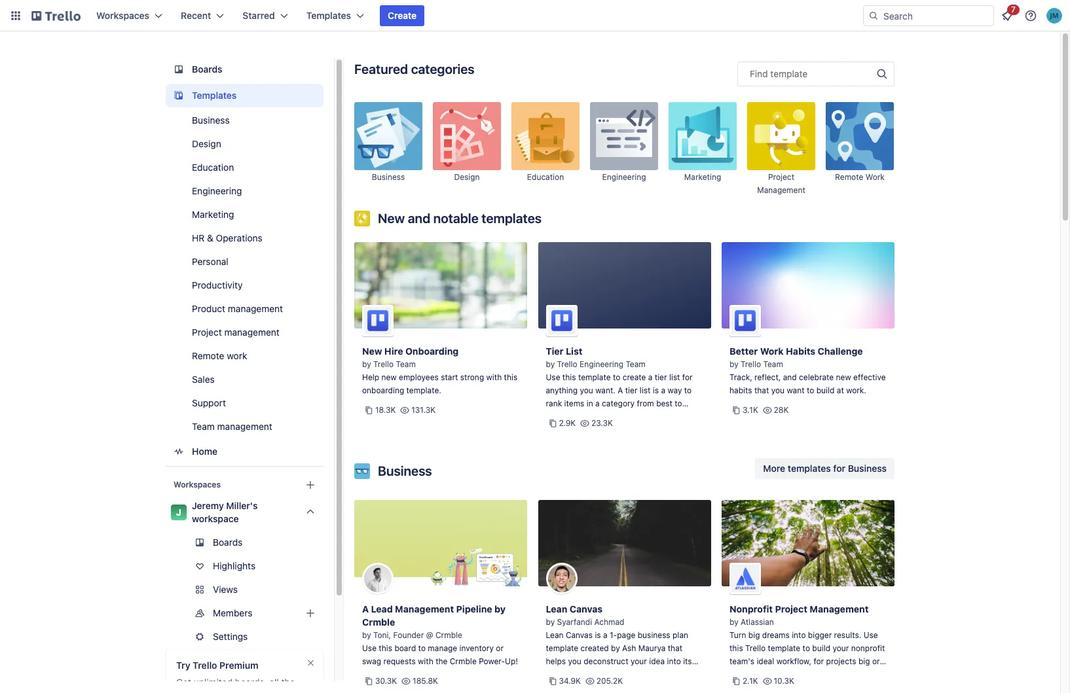 Task type: locate. For each thing, give the bounding box(es) containing it.
1 business icon image from the top
[[354, 102, 422, 170]]

you inside tier list by trello engineering team use this template to create a tier list for anything you want. a tier list is a way to rank items in a category from best to worst. this could be: best nba players, goat'd pasta dishes, and tastiest fast food joints.
[[580, 386, 593, 396]]

this for a lead management pipeline by crmble
[[379, 644, 392, 654]]

best right be:
[[625, 412, 641, 422]]

remote work link
[[826, 102, 894, 196], [166, 346, 324, 367]]

0 horizontal spatial with
[[418, 657, 433, 667]]

or inside nonprofit project management by atlassian turn big dreams into bigger results. use this trello template to build your nonprofit team's ideal workflow, for projects big or small.
[[872, 657, 880, 667]]

1 horizontal spatial workspaces
[[174, 480, 221, 490]]

the inside a lead management pipeline by crmble by toni, founder @ crmble use this board to manage inventory or swag requests with the crmble power-up!
[[436, 657, 448, 667]]

to right board at the left
[[418, 644, 426, 654]]

0 vertical spatial remote work link
[[826, 102, 894, 196]]

2 forward image from the top
[[321, 606, 337, 621]]

the down manage
[[436, 657, 448, 667]]

by
[[362, 360, 371, 369], [546, 360, 555, 369], [730, 360, 738, 369], [495, 604, 506, 615], [546, 618, 555, 627], [730, 618, 738, 627], [362, 631, 371, 640], [611, 644, 620, 654]]

this inside nonprofit project management by atlassian turn big dreams into bigger results. use this trello template to build your nonprofit team's ideal workflow, for projects big or small.
[[730, 644, 743, 654]]

2 horizontal spatial and
[[783, 373, 797, 382]]

business icon image
[[354, 102, 422, 170], [354, 464, 370, 479]]

that inside better work habits challenge by trello team track, reflect, and celebrate new effective habits that you want to build at work.
[[754, 386, 769, 396]]

board
[[395, 644, 416, 654]]

category
[[602, 399, 635, 409]]

forward image for settings
[[321, 629, 337, 645]]

a inside a lead management pipeline by crmble by toni, founder @ crmble use this board to manage inventory or swag requests with the crmble power-up!
[[362, 604, 369, 615]]

1 horizontal spatial project management
[[757, 172, 805, 195]]

way
[[668, 386, 682, 396]]

lean up syarfandi
[[546, 604, 567, 615]]

remote work down remote work icon
[[835, 172, 885, 182]]

to down celebrate
[[807, 386, 814, 396]]

operations
[[216, 232, 263, 244]]

your up projects
[[833, 644, 849, 654]]

is
[[653, 386, 659, 396], [595, 631, 601, 640]]

0 vertical spatial the
[[436, 657, 448, 667]]

project inside nonprofit project management by atlassian turn big dreams into bigger results. use this trello template to build your nonprofit team's ideal workflow, for projects big or small.
[[775, 604, 807, 615]]

0 horizontal spatial big
[[748, 631, 760, 640]]

design link for business 'link' to the right
[[433, 102, 501, 196]]

1 vertical spatial project management
[[192, 327, 280, 338]]

team down 'hire'
[[396, 360, 416, 369]]

engineering up want.
[[580, 360, 623, 369]]

management down productivity link
[[228, 303, 283, 314]]

0 vertical spatial or
[[496, 644, 504, 654]]

boards right 'board' icon
[[192, 64, 222, 75]]

0 vertical spatial marketing link
[[669, 102, 737, 196]]

0 horizontal spatial best
[[625, 412, 641, 422]]

0 vertical spatial tier
[[655, 373, 667, 382]]

remote up sales
[[192, 350, 224, 362]]

canvas
[[570, 604, 603, 615], [566, 631, 593, 640]]

crmble up manage
[[435, 631, 462, 640]]

engineering link for marketing link corresponding to business 'link' to the right
[[590, 102, 658, 196]]

create a workspace image
[[303, 477, 318, 493]]

into inside lean canvas by syarfandi achmad lean canvas is a 1-page business plan template created by ash maurya that helps you deconstruct your idea into its key assumptions.
[[667, 657, 681, 667]]

1 horizontal spatial big
[[859, 657, 870, 667]]

0 horizontal spatial that
[[668, 644, 682, 654]]

new
[[381, 373, 397, 382], [836, 373, 851, 382]]

into left 'its'
[[667, 657, 681, 667]]

highlights link
[[166, 556, 324, 577]]

fast
[[673, 425, 687, 435]]

remote down remote work icon
[[835, 172, 863, 182]]

track,
[[730, 373, 752, 382]]

nonprofit project management by atlassian turn big dreams into bigger results. use this trello template to build your nonprofit team's ideal workflow, for projects big or small.
[[730, 604, 885, 680]]

business
[[192, 115, 230, 126], [372, 172, 405, 182], [848, 463, 887, 474], [378, 464, 432, 479]]

0 vertical spatial workspaces
[[96, 10, 149, 21]]

1 boards link from the top
[[166, 58, 324, 81]]

template
[[770, 68, 808, 79], [578, 373, 611, 382], [546, 644, 578, 654], [768, 644, 800, 654]]

team inside new hire onboarding by trello team help new employees start strong with this onboarding template.
[[396, 360, 416, 369]]

trello inside better work habits challenge by trello team track, reflect, and celebrate new effective habits that you want to build at work.
[[741, 360, 761, 369]]

a inside tier list by trello engineering team use this template to create a tier list for anything you want. a tier list is a way to rank items in a category from best to worst. this could be: best nba players, goat'd pasta dishes, and tastiest fast food joints.
[[618, 386, 623, 396]]

by inside tier list by trello engineering team use this template to create a tier list for anything you want. a tier list is a way to rank items in a category from best to worst. this could be: best nba players, goat'd pasta dishes, and tastiest fast food joints.
[[546, 360, 555, 369]]

work down remote work icon
[[866, 172, 885, 182]]

Find template field
[[737, 62, 895, 86]]

work up sales link
[[227, 350, 247, 362]]

2 vertical spatial for
[[814, 657, 824, 667]]

forward image left 'toni, founder @ crmble' image
[[321, 582, 337, 598]]

to
[[613, 373, 620, 382], [684, 386, 692, 396], [807, 386, 814, 396], [675, 399, 682, 409], [418, 644, 426, 654], [803, 644, 810, 654]]

marketing up &
[[192, 209, 234, 220]]

templates inside button
[[788, 463, 831, 474]]

1 vertical spatial your
[[631, 657, 647, 667]]

you down reflect,
[[771, 386, 785, 396]]

marketing down marketing icon
[[684, 172, 721, 182]]

get
[[176, 677, 191, 688]]

design link for the left business 'link'
[[166, 134, 324, 155]]

unlimited up views,
[[194, 677, 233, 688]]

0 vertical spatial business icon image
[[354, 102, 422, 170]]

this inside a lead management pipeline by crmble by toni, founder @ crmble use this board to manage inventory or swag requests with the crmble power-up!
[[379, 644, 392, 654]]

project down project management icon
[[768, 172, 794, 182]]

workspaces inside dropdown button
[[96, 10, 149, 21]]

template right find
[[770, 68, 808, 79]]

forward image inside settings link
[[321, 629, 337, 645]]

open information menu image
[[1024, 9, 1037, 22]]

0 vertical spatial your
[[833, 644, 849, 654]]

rank
[[546, 399, 562, 409]]

1 lean from the top
[[546, 604, 567, 615]]

lean down syarfandi
[[546, 631, 564, 640]]

education link for engineering link for marketing link associated with the left business 'link'
[[166, 157, 324, 178]]

trello down 'hire'
[[373, 360, 394, 369]]

is inside tier list by trello engineering team use this template to create a tier list for anything you want. a tier list is a way to rank items in a category from best to worst. this could be: best nba players, goat'd pasta dishes, and tastiest fast food joints.
[[653, 386, 659, 396]]

boards link up templates link
[[166, 58, 324, 81]]

by up track, on the right of the page
[[730, 360, 738, 369]]

use up "anything"
[[546, 373, 560, 382]]

and up want at the right of page
[[783, 373, 797, 382]]

1 vertical spatial that
[[668, 644, 682, 654]]

use for nonprofit project management
[[864, 631, 878, 640]]

trello down list on the right
[[557, 360, 577, 369]]

team down support
[[192, 421, 215, 432]]

into inside nonprofit project management by atlassian turn big dreams into bigger results. use this trello template to build your nonprofit team's ideal workflow, for projects big or small.
[[792, 631, 806, 640]]

0 vertical spatial design
[[192, 138, 221, 149]]

1 horizontal spatial your
[[833, 644, 849, 654]]

sales link
[[166, 369, 324, 390]]

1 vertical spatial remote work link
[[166, 346, 324, 367]]

or down nonprofit
[[872, 657, 880, 667]]

views link
[[166, 580, 337, 601]]

1 horizontal spatial engineering link
[[590, 102, 658, 196]]

template inside tier list by trello engineering team use this template to create a tier list for anything you want. a tier list is a way to rank items in a category from best to worst. this could be: best nba players, goat'd pasta dishes, and tastiest fast food joints.
[[578, 373, 611, 382]]

a left 1-
[[603, 631, 608, 640]]

remote work
[[835, 172, 885, 182], [192, 350, 247, 362]]

0 horizontal spatial for
[[682, 373, 693, 382]]

with up the 185.8k
[[418, 657, 433, 667]]

big down atlassian
[[748, 631, 760, 640]]

atlassian image
[[730, 563, 761, 595]]

0 vertical spatial big
[[748, 631, 760, 640]]

nonprofit
[[851, 644, 885, 654]]

engineering
[[602, 172, 646, 182], [192, 185, 242, 196], [580, 360, 623, 369]]

1 horizontal spatial education
[[527, 172, 564, 182]]

0 horizontal spatial education link
[[166, 157, 324, 178]]

Search field
[[879, 6, 993, 26]]

tier down create
[[625, 386, 638, 396]]

1 horizontal spatial templates
[[306, 10, 351, 21]]

use inside a lead management pipeline by crmble by toni, founder @ crmble use this board to manage inventory or swag requests with the crmble power-up!
[[362, 644, 377, 654]]

forward image
[[321, 582, 337, 598], [321, 606, 337, 621], [321, 629, 337, 645]]

0 vertical spatial new
[[378, 211, 405, 226]]

trello inside tier list by trello engineering team use this template to create a tier list for anything you want. a tier list is a way to rank items in a category from best to worst. this could be: best nba players, goat'd pasta dishes, and tastiest fast food joints.
[[557, 360, 577, 369]]

syarfandi
[[557, 618, 592, 627]]

0 vertical spatial canvas
[[570, 604, 603, 615]]

1 vertical spatial into
[[667, 657, 681, 667]]

and right dishes, on the right of page
[[627, 425, 641, 435]]

1 vertical spatial use
[[864, 631, 878, 640]]

list up from
[[640, 386, 651, 396]]

by inside new hire onboarding by trello team help new employees start strong with this onboarding template.
[[362, 360, 371, 369]]

1 management from the left
[[395, 604, 454, 615]]

remote work icon image
[[826, 102, 894, 170]]

boards up highlights
[[213, 537, 243, 548]]

home link
[[166, 440, 324, 464]]

2 vertical spatial forward image
[[321, 629, 337, 645]]

education icon image
[[511, 102, 580, 170]]

this up "anything"
[[562, 373, 576, 382]]

1 vertical spatial boards
[[213, 537, 243, 548]]

trello team image
[[730, 305, 761, 337]]

page
[[617, 631, 635, 640]]

0 vertical spatial unlimited
[[194, 677, 233, 688]]

new up "at"
[[836, 373, 851, 382]]

by left 'toni,'
[[362, 631, 371, 640]]

0 horizontal spatial your
[[631, 657, 647, 667]]

build inside better work habits challenge by trello team track, reflect, and celebrate new effective habits that you want to build at work.
[[816, 386, 835, 396]]

management up "@"
[[395, 604, 454, 615]]

new up onboarding
[[381, 373, 397, 382]]

engineering link for marketing link associated with the left business 'link'
[[166, 181, 324, 202]]

or
[[496, 644, 504, 654], [872, 657, 880, 667]]

a left lead
[[362, 604, 369, 615]]

1 horizontal spatial templates
[[788, 463, 831, 474]]

1 vertical spatial build
[[812, 644, 830, 654]]

1 horizontal spatial and
[[627, 425, 641, 435]]

search image
[[868, 10, 879, 21]]

template.
[[406, 386, 441, 396]]

0 horizontal spatial remote work
[[192, 350, 247, 362]]

use up swag at the left bottom of the page
[[362, 644, 377, 654]]

trello engineering team image
[[546, 305, 577, 337]]

list up way
[[669, 373, 680, 382]]

for left projects
[[814, 657, 824, 667]]

0 vertical spatial remote
[[835, 172, 863, 182]]

boards for views
[[213, 537, 243, 548]]

this
[[504, 373, 518, 382], [562, 373, 576, 382], [379, 644, 392, 654], [730, 644, 743, 654]]

players,
[[662, 412, 691, 422]]

pipeline
[[456, 604, 492, 615]]

3 forward image from the top
[[321, 629, 337, 645]]

crmble down lead
[[362, 617, 395, 628]]

design
[[192, 138, 221, 149], [454, 172, 480, 182]]

to up workflow,
[[803, 644, 810, 654]]

tier right create
[[655, 373, 667, 382]]

0 horizontal spatial and
[[408, 211, 430, 226]]

management inside nonprofit project management by atlassian turn big dreams into bigger results. use this trello template to build your nonprofit team's ideal workflow, for projects big or small.
[[810, 604, 869, 615]]

0 vertical spatial build
[[816, 386, 835, 396]]

this
[[571, 412, 586, 422]]

0 vertical spatial use
[[546, 373, 560, 382]]

1 horizontal spatial with
[[486, 373, 502, 382]]

0 horizontal spatial new
[[381, 373, 397, 382]]

use
[[546, 373, 560, 382], [864, 631, 878, 640], [362, 644, 377, 654]]

0 vertical spatial project management
[[757, 172, 805, 195]]

hr & operations
[[192, 232, 263, 244]]

boards
[[192, 64, 222, 75], [213, 537, 243, 548]]

0 vertical spatial project
[[768, 172, 794, 182]]

or inside a lead management pipeline by crmble by toni, founder @ crmble use this board to manage inventory or swag requests with the crmble power-up!
[[496, 644, 504, 654]]

build down the bigger
[[812, 644, 830, 654]]

want.
[[595, 386, 616, 396]]

project up dreams
[[775, 604, 807, 615]]

team inside better work habits challenge by trello team track, reflect, and celebrate new effective habits that you want to build at work.
[[763, 360, 783, 369]]

templates right starred dropdown button
[[306, 10, 351, 21]]

lead
[[371, 604, 393, 615]]

marketing link for business 'link' to the right
[[669, 102, 737, 196]]

you inside better work habits challenge by trello team track, reflect, and celebrate new effective habits that you want to build at work.
[[771, 386, 785, 396]]

0 vertical spatial project management link
[[747, 102, 815, 196]]

founder
[[393, 631, 424, 640]]

by inside better work habits challenge by trello team track, reflect, and celebrate new effective habits that you want to build at work.
[[730, 360, 738, 369]]

0 vertical spatial for
[[682, 373, 693, 382]]

trello right try
[[193, 660, 217, 671]]

1-
[[610, 631, 617, 640]]

trello up ideal
[[745, 644, 766, 654]]

back to home image
[[31, 5, 81, 26]]

this right strong
[[504, 373, 518, 382]]

hr & operations link
[[166, 228, 324, 249]]

management for project
[[810, 604, 869, 615]]

0 horizontal spatial marketing link
[[166, 204, 324, 225]]

boards link
[[166, 58, 324, 81], [166, 532, 324, 553]]

team management
[[192, 421, 272, 432]]

jeremy miller's workspace
[[192, 500, 258, 525]]

inventory
[[459, 644, 494, 654]]

2 vertical spatial crmble
[[450, 657, 477, 667]]

trello inside new hire onboarding by trello team help new employees start strong with this onboarding template.
[[373, 360, 394, 369]]

2 vertical spatial project
[[775, 604, 807, 615]]

management inside a lead management pipeline by crmble by toni, founder @ crmble use this board to manage inventory or swag requests with the crmble power-up!
[[395, 604, 454, 615]]

forward image right 'add' 'image'
[[321, 606, 337, 621]]

a inside lean canvas by syarfandi achmad lean canvas is a 1-page business plan template created by ash maurya that helps you deconstruct your idea into its key assumptions.
[[603, 631, 608, 640]]

habits
[[730, 386, 752, 396]]

0 horizontal spatial remote work link
[[166, 346, 324, 367]]

1 horizontal spatial design link
[[433, 102, 501, 196]]

add image
[[303, 606, 318, 621]]

boards for home
[[192, 64, 222, 75]]

1 horizontal spatial use
[[546, 373, 560, 382]]

your down ash
[[631, 657, 647, 667]]

1 vertical spatial for
[[833, 463, 846, 474]]

1 vertical spatial with
[[418, 657, 433, 667]]

trello
[[373, 360, 394, 369], [557, 360, 577, 369], [741, 360, 761, 369], [745, 644, 766, 654], [193, 660, 217, 671]]

project down product
[[192, 327, 222, 338]]

personal link
[[166, 251, 324, 272]]

131.3k
[[411, 405, 436, 415]]

boards link up highlights link
[[166, 532, 324, 553]]

engineering down 'engineering icon'
[[602, 172, 646, 182]]

0 horizontal spatial workspaces
[[96, 10, 149, 21]]

list
[[566, 346, 582, 357]]

2 new from the left
[[836, 373, 851, 382]]

boards link for views
[[166, 532, 324, 553]]

new left notable
[[378, 211, 405, 226]]

create button
[[380, 5, 424, 26]]

build left "at"
[[816, 386, 835, 396]]

engineering up &
[[192, 185, 242, 196]]

assumptions.
[[561, 670, 610, 680]]

is up 'created'
[[595, 631, 601, 640]]

idea
[[649, 657, 665, 667]]

this inside new hire onboarding by trello team help new employees start strong with this onboarding template.
[[504, 373, 518, 382]]

by up turn
[[730, 618, 738, 627]]

2 management from the left
[[810, 604, 869, 615]]

and left notable
[[408, 211, 430, 226]]

1 vertical spatial big
[[859, 657, 870, 667]]

0 horizontal spatial design
[[192, 138, 221, 149]]

project management down product management on the top left of the page
[[192, 327, 280, 338]]

strong
[[460, 373, 484, 382]]

0 vertical spatial lean
[[546, 604, 567, 615]]

jeremy
[[192, 500, 224, 511]]

more templates for business button
[[755, 458, 895, 479]]

templates right more
[[788, 463, 831, 474]]

1 vertical spatial a
[[362, 604, 369, 615]]

home image
[[171, 444, 187, 460]]

employees
[[399, 373, 439, 382]]

use inside nonprofit project management by atlassian turn big dreams into bigger results. use this trello template to build your nonprofit team's ideal workflow, for projects big or small.
[[864, 631, 878, 640]]

jeremy miller (jeremymiller198) image
[[1047, 8, 1062, 24]]

that down reflect,
[[754, 386, 769, 396]]

for up players, on the bottom right of the page
[[682, 373, 693, 382]]

that inside lean canvas by syarfandi achmad lean canvas is a 1-page business plan template created by ash maurya that helps you deconstruct your idea into its key assumptions.
[[668, 644, 682, 654]]

a left way
[[661, 386, 665, 396]]

2 vertical spatial and
[[627, 425, 641, 435]]

2 boards link from the top
[[166, 532, 324, 553]]

its
[[683, 657, 692, 667]]

miller's
[[226, 500, 258, 511]]

by inside nonprofit project management by atlassian turn big dreams into bigger results. use this trello template to build your nonprofit team's ideal workflow, for projects big or small.
[[730, 618, 738, 627]]

template inside field
[[770, 68, 808, 79]]

0 horizontal spatial list
[[640, 386, 651, 396]]

0 horizontal spatial into
[[667, 657, 681, 667]]

personal
[[192, 256, 228, 267]]

team
[[396, 360, 416, 369], [626, 360, 646, 369], [763, 360, 783, 369], [192, 421, 215, 432]]

management up the results.
[[810, 604, 869, 615]]

templates right template board icon in the left top of the page
[[192, 90, 237, 101]]

1 vertical spatial the
[[281, 677, 295, 688]]

0 horizontal spatial design link
[[166, 134, 324, 155]]

unlimited down boards,
[[205, 690, 244, 694]]

project
[[768, 172, 794, 182], [192, 327, 222, 338], [775, 604, 807, 615]]

template up 'helps' at the right bottom
[[546, 644, 578, 654]]

canvas up syarfandi
[[570, 604, 603, 615]]

this down turn
[[730, 644, 743, 654]]

into
[[792, 631, 806, 640], [667, 657, 681, 667]]

1 horizontal spatial a
[[618, 386, 623, 396]]

1 horizontal spatial marketing link
[[669, 102, 737, 196]]

1 horizontal spatial that
[[754, 386, 769, 396]]

forward image left 'toni,'
[[321, 629, 337, 645]]

trello down better
[[741, 360, 761, 369]]

sales
[[192, 374, 215, 385]]

1 new from the left
[[381, 373, 397, 382]]

a up the category
[[618, 386, 623, 396]]

forward image inside views link
[[321, 582, 337, 598]]

plan
[[673, 631, 688, 640]]

you up assumptions.
[[568, 657, 581, 667]]

new inside new hire onboarding by trello team help new employees start strong with this onboarding template.
[[362, 346, 382, 357]]

work
[[760, 346, 784, 357]]

0 horizontal spatial marketing
[[192, 209, 234, 220]]

1 vertical spatial new
[[362, 346, 382, 357]]

is up from
[[653, 386, 659, 396]]

team's
[[730, 657, 754, 667]]

by down tier
[[546, 360, 555, 369]]

build
[[816, 386, 835, 396], [812, 644, 830, 654]]

0 vertical spatial into
[[792, 631, 806, 640]]

design down the design icon
[[454, 172, 480, 182]]

with right strong
[[486, 373, 502, 382]]

0 vertical spatial forward image
[[321, 582, 337, 598]]

template down dreams
[[768, 644, 800, 654]]

use inside tier list by trello engineering team use this template to create a tier list for anything you want. a tier list is a way to rank items in a category from best to worst. this could be: best nba players, goat'd pasta dishes, and tastiest fast food joints.
[[546, 373, 560, 382]]

for inside nonprofit project management by atlassian turn big dreams into bigger results. use this trello template to build your nonprofit team's ideal workflow, for projects big or small.
[[814, 657, 824, 667]]

0 horizontal spatial the
[[281, 677, 295, 688]]

you up the in
[[580, 386, 593, 396]]

want
[[787, 386, 805, 396]]

1 vertical spatial templates
[[788, 463, 831, 474]]

1 horizontal spatial design
[[454, 172, 480, 182]]

this down 'toni,'
[[379, 644, 392, 654]]

toni, founder @ crmble image
[[362, 563, 394, 595]]

boards,
[[235, 677, 267, 688]]

1 forward image from the top
[[321, 582, 337, 598]]

product management
[[192, 303, 283, 314]]

1 horizontal spatial marketing
[[684, 172, 721, 182]]

new for new and notable templates
[[378, 211, 405, 226]]

1 vertical spatial and
[[783, 373, 797, 382]]



Task type: vqa. For each thing, say whether or not it's contained in the screenshot.


Task type: describe. For each thing, give the bounding box(es) containing it.
1 horizontal spatial remote
[[835, 172, 863, 182]]

a right the in
[[595, 399, 600, 409]]

is inside lean canvas by syarfandi achmad lean canvas is a 1-page business plan template created by ash maurya that helps you deconstruct your idea into its key assumptions.
[[595, 631, 601, 640]]

by down 1-
[[611, 644, 620, 654]]

with inside a lead management pipeline by crmble by toni, founder @ crmble use this board to manage inventory or swag requests with the crmble power-up!
[[418, 657, 433, 667]]

create
[[623, 373, 646, 382]]

tastiest
[[643, 425, 671, 435]]

members
[[213, 608, 252, 619]]

engineering inside tier list by trello engineering team use this template to create a tier list for anything you want. a tier list is a way to rank items in a category from best to worst. this could be: best nba players, goat'd pasta dishes, and tastiest fast food joints.
[[580, 360, 623, 369]]

templates inside 'popup button'
[[306, 10, 351, 21]]

bigger
[[808, 631, 832, 640]]

a right create
[[648, 373, 653, 382]]

34.9k
[[559, 677, 581, 686]]

productivity link
[[166, 275, 324, 296]]

@
[[426, 631, 433, 640]]

1 horizontal spatial remote work link
[[826, 102, 894, 196]]

helps
[[546, 657, 566, 667]]

new for new hire onboarding by trello team help new employees start strong with this onboarding template.
[[362, 346, 382, 357]]

template inside lean canvas by syarfandi achmad lean canvas is a 1-page business plan template created by ash maurya that helps you deconstruct your idea into its key assumptions.
[[546, 644, 578, 654]]

0 vertical spatial and
[[408, 211, 430, 226]]

3.1k
[[743, 405, 758, 415]]

forward image inside members link
[[321, 606, 337, 621]]

build inside nonprofit project management by atlassian turn big dreams into bigger results. use this trello template to build your nonprofit team's ideal workflow, for projects big or small.
[[812, 644, 830, 654]]

boards link for home
[[166, 58, 324, 81]]

template board image
[[171, 88, 187, 103]]

onboarding
[[405, 346, 459, 357]]

worst.
[[546, 412, 569, 422]]

workflow,
[[776, 657, 811, 667]]

&
[[207, 232, 213, 244]]

0 vertical spatial remote work
[[835, 172, 885, 182]]

ideal
[[757, 657, 774, 667]]

to inside nonprofit project management by atlassian turn big dreams into bigger results. use this trello template to build your nonprofit team's ideal workflow, for projects big or small.
[[803, 644, 810, 654]]

the inside the try trello premium get unlimited boards, all the views, unlimited automation
[[281, 677, 295, 688]]

all
[[269, 677, 279, 688]]

design icon image
[[433, 102, 501, 170]]

1 horizontal spatial work
[[866, 172, 885, 182]]

workspace
[[192, 513, 239, 525]]

0 horizontal spatial templates
[[192, 90, 237, 101]]

tier list by trello engineering team use this template to create a tier list for anything you want. a tier list is a way to rank items in a category from best to worst. this could be: best nba players, goat'd pasta dishes, and tastiest fast food joints.
[[546, 346, 693, 448]]

nba
[[644, 412, 660, 422]]

0 vertical spatial templates
[[482, 211, 542, 226]]

work.
[[846, 386, 866, 396]]

0 horizontal spatial business link
[[166, 110, 324, 131]]

up!
[[505, 657, 518, 667]]

starred
[[243, 10, 275, 21]]

1 vertical spatial engineering
[[192, 185, 242, 196]]

1 vertical spatial workspaces
[[174, 480, 221, 490]]

this for nonprofit project management
[[730, 644, 743, 654]]

habits
[[786, 346, 815, 357]]

better
[[730, 346, 758, 357]]

management for lead
[[395, 604, 454, 615]]

management down product management link
[[224, 327, 280, 338]]

more templates for business
[[763, 463, 887, 474]]

business inside button
[[848, 463, 887, 474]]

management down support link
[[217, 421, 272, 432]]

team inside tier list by trello engineering team use this template to create a tier list for anything you want. a tier list is a way to rank items in a category from best to worst. this could be: best nba players, goat'd pasta dishes, and tastiest fast food joints.
[[626, 360, 646, 369]]

marketing icon image
[[669, 102, 737, 170]]

1 vertical spatial project management link
[[166, 322, 324, 343]]

lean canvas by syarfandi achmad lean canvas is a 1-page business plan template created by ash maurya that helps you deconstruct your idea into its key assumptions.
[[546, 604, 692, 680]]

1 vertical spatial canvas
[[566, 631, 593, 640]]

forward image for views
[[321, 582, 337, 598]]

trello team image
[[362, 305, 394, 337]]

1 vertical spatial tier
[[625, 386, 638, 396]]

0 horizontal spatial education
[[192, 162, 234, 173]]

primary element
[[0, 0, 1070, 31]]

dishes,
[[599, 425, 625, 435]]

template inside nonprofit project management by atlassian turn big dreams into bigger results. use this trello template to build your nonprofit team's ideal workflow, for projects big or small.
[[768, 644, 800, 654]]

and inside tier list by trello engineering team use this template to create a tier list for anything you want. a tier list is a way to rank items in a category from best to worst. this could be: best nba players, goat'd pasta dishes, and tastiest fast food joints.
[[627, 425, 641, 435]]

onboarding
[[362, 386, 404, 396]]

2 lean from the top
[[546, 631, 564, 640]]

1 vertical spatial design
[[454, 172, 480, 182]]

205.2k
[[596, 677, 623, 686]]

1 vertical spatial project
[[192, 327, 222, 338]]

recent button
[[173, 5, 232, 26]]

could
[[589, 412, 609, 422]]

by left syarfandi
[[546, 618, 555, 627]]

and inside better work habits challenge by trello team track, reflect, and celebrate new effective habits that you want to build at work.
[[783, 373, 797, 382]]

2.9k
[[559, 418, 576, 428]]

this for new hire onboarding
[[504, 373, 518, 382]]

joints.
[[565, 438, 587, 448]]

1 horizontal spatial project management link
[[747, 102, 815, 196]]

0 vertical spatial engineering
[[602, 172, 646, 182]]

help
[[362, 373, 379, 382]]

settings
[[213, 631, 248, 642]]

anything
[[546, 386, 578, 396]]

atlassian
[[741, 618, 774, 627]]

challenge
[[818, 346, 863, 357]]

1 vertical spatial unlimited
[[205, 690, 244, 694]]

nonprofit
[[730, 604, 773, 615]]

to inside a lead management pipeline by crmble by toni, founder @ crmble use this board to manage inventory or swag requests with the crmble power-up!
[[418, 644, 426, 654]]

use for a lead management pipeline by crmble
[[362, 644, 377, 654]]

requests
[[383, 657, 416, 667]]

new and notable templates
[[378, 211, 542, 226]]

2 business icon image from the top
[[354, 464, 370, 479]]

your inside lean canvas by syarfandi achmad lean canvas is a 1-page business plan template created by ash maurya that helps you deconstruct your idea into its key assumptions.
[[631, 657, 647, 667]]

syarfandi achmad image
[[546, 563, 577, 595]]

you inside lean canvas by syarfandi achmad lean canvas is a 1-page business plan template created by ash maurya that helps you deconstruct your idea into its key assumptions.
[[568, 657, 581, 667]]

results.
[[834, 631, 861, 640]]

0 vertical spatial list
[[669, 373, 680, 382]]

in
[[587, 399, 593, 409]]

swag
[[362, 657, 381, 667]]

projects
[[826, 657, 856, 667]]

team management link
[[166, 417, 324, 437]]

starred button
[[235, 5, 296, 26]]

board image
[[171, 62, 187, 77]]

maurya
[[638, 644, 666, 654]]

to up players, on the bottom right of the page
[[675, 399, 682, 409]]

28k
[[774, 405, 789, 415]]

0 horizontal spatial project management
[[192, 327, 280, 338]]

1 vertical spatial crmble
[[435, 631, 462, 640]]

marketing link for the left business 'link'
[[166, 204, 324, 225]]

highlights
[[213, 561, 256, 572]]

food
[[546, 438, 563, 448]]

this inside tier list by trello engineering team use this template to create a tier list for anything you want. a tier list is a way to rank items in a category from best to worst. this could be: best nba players, goat'd pasta dishes, and tastiest fast food joints.
[[562, 373, 576, 382]]

your inside nonprofit project management by atlassian turn big dreams into bigger results. use this trello template to build your nonprofit team's ideal workflow, for projects big or small.
[[833, 644, 849, 654]]

featured categories
[[354, 62, 475, 77]]

0 vertical spatial marketing
[[684, 172, 721, 182]]

better work habits challenge by trello team track, reflect, and celebrate new effective habits that you want to build at work.
[[730, 346, 886, 396]]

settings link
[[166, 627, 337, 648]]

to right way
[[684, 386, 692, 396]]

to inside better work habits challenge by trello team track, reflect, and celebrate new effective habits that you want to build at work.
[[807, 386, 814, 396]]

new inside new hire onboarding by trello team help new employees start strong with this onboarding template.
[[381, 373, 397, 382]]

0 horizontal spatial remote
[[192, 350, 224, 362]]

hr
[[192, 232, 204, 244]]

goat'd
[[546, 425, 574, 435]]

turn
[[730, 631, 746, 640]]

ash
[[622, 644, 636, 654]]

new inside better work habits challenge by trello team track, reflect, and celebrate new effective habits that you want to build at work.
[[836, 373, 851, 382]]

with inside new hire onboarding by trello team help new employees start strong with this onboarding template.
[[486, 373, 502, 382]]

project management icon image
[[747, 102, 815, 170]]

views,
[[176, 690, 203, 694]]

for inside button
[[833, 463, 846, 474]]

start
[[441, 373, 458, 382]]

key
[[546, 670, 559, 680]]

support link
[[166, 393, 324, 414]]

productivity
[[192, 280, 243, 291]]

engineering icon image
[[590, 102, 658, 170]]

home
[[192, 446, 217, 457]]

trello inside nonprofit project management by atlassian turn big dreams into bigger results. use this trello template to build your nonprofit team's ideal workflow, for projects big or small.
[[745, 644, 766, 654]]

1 horizontal spatial business link
[[354, 102, 422, 196]]

1 vertical spatial work
[[227, 350, 247, 362]]

education link for engineering link related to marketing link corresponding to business 'link' to the right
[[511, 102, 580, 196]]

10.3k
[[774, 677, 794, 686]]

j
[[176, 507, 181, 518]]

celebrate
[[799, 373, 834, 382]]

categories
[[411, 62, 475, 77]]

0 vertical spatial best
[[656, 399, 673, 409]]

notable
[[433, 211, 479, 226]]

to up want.
[[613, 373, 620, 382]]

featured
[[354, 62, 408, 77]]

by right pipeline
[[495, 604, 506, 615]]

trello inside the try trello premium get unlimited boards, all the views, unlimited automation
[[193, 660, 217, 671]]

for inside tier list by trello engineering team use this template to create a tier list for anything you want. a tier list is a way to rank items in a category from best to worst. this could be: best nba players, goat'd pasta dishes, and tastiest fast food joints.
[[682, 373, 693, 382]]

project inside project management
[[768, 172, 794, 182]]

2.1k
[[743, 677, 758, 686]]

1 horizontal spatial tier
[[655, 373, 667, 382]]

7 notifications image
[[999, 8, 1015, 24]]

0 vertical spatial crmble
[[362, 617, 395, 628]]

18.3k
[[375, 405, 396, 415]]

new hire onboarding by trello team help new employees start strong with this onboarding template.
[[362, 346, 518, 396]]

dreams
[[762, 631, 790, 640]]

hire
[[384, 346, 403, 357]]

management down project management icon
[[757, 185, 805, 195]]

at
[[837, 386, 844, 396]]



